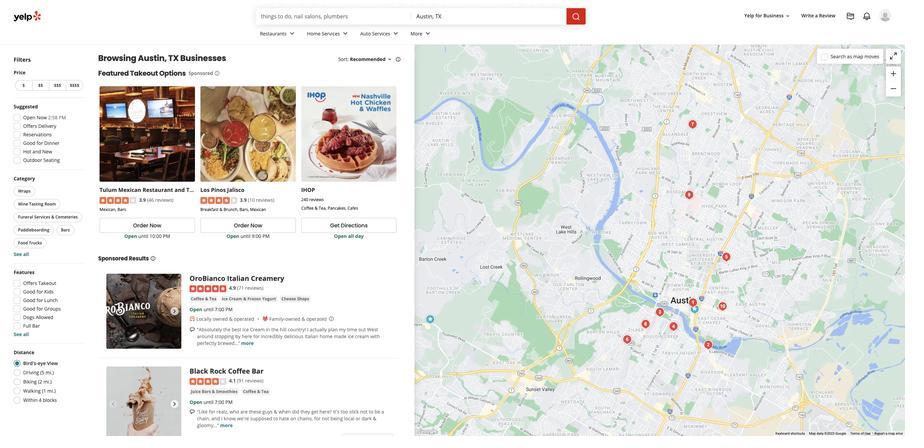 Task type: locate. For each thing, give the bounding box(es) containing it.
terms
[[851, 432, 860, 435]]

1 horizontal spatial the
[[271, 326, 279, 333]]

next image
[[170, 307, 179, 315], [170, 400, 179, 408]]

open down suggested
[[23, 114, 35, 121]]

order now for restaurant
[[133, 222, 161, 229]]

see all
[[14, 251, 29, 257], [14, 331, 29, 338]]

coffee inside ihop 240 reviews coffee & tea, pancakes, cafes
[[301, 205, 314, 211]]

2 open until 7:00 pm from the top
[[190, 399, 233, 405]]

bar down the dogs allowed
[[32, 323, 40, 329]]

2 good from the top
[[23, 288, 35, 295]]

0 horizontal spatial 24 chevron down v2 image
[[288, 29, 296, 38]]

0 horizontal spatial to
[[273, 415, 278, 422]]

1 vertical spatial ice
[[243, 326, 249, 333]]

0 vertical spatial takeout
[[130, 69, 158, 78]]

2 horizontal spatial 16 info v2 image
[[396, 57, 401, 62]]

more link
[[405, 25, 438, 44]]

cream left in
[[250, 326, 265, 333]]

None field
[[261, 13, 406, 20], [417, 13, 561, 20]]

0 vertical spatial ice
[[222, 296, 228, 302]]

yelp for business button
[[742, 10, 793, 22]]

operated up actually
[[306, 316, 327, 322]]

2 see from the top
[[14, 331, 22, 338]]

7:00 for italian
[[215, 306, 224, 313]]

a right report
[[886, 432, 888, 435]]

more link for ice
[[241, 340, 254, 346]]

uchiko image
[[682, 188, 696, 202]]

1 3.9 from the left
[[139, 197, 146, 203]]

here?
[[320, 408, 332, 415]]

0 horizontal spatial operated
[[234, 316, 254, 322]]

bar up 4.1 (91 reviews)
[[252, 367, 264, 376]]

reviews) up frozen
[[245, 285, 264, 291]]

3.9 for restaurant
[[139, 197, 146, 203]]

& inside ihop 240 reviews coffee & tea, pancakes, cafes
[[315, 205, 318, 211]]

black rock coffee bar
[[190, 367, 264, 376]]

christina o. image
[[879, 9, 892, 21]]

0 horizontal spatial map
[[853, 53, 864, 60]]

0 vertical spatial i
[[307, 326, 309, 333]]

chain,
[[197, 415, 210, 422]]

2 horizontal spatial services
[[372, 30, 390, 37]]

owned for locally
[[213, 316, 228, 322]]

2 order now from the left
[[234, 222, 262, 229]]

slideshow element
[[106, 274, 181, 349], [106, 367, 181, 436]]

3.9 left (46
[[139, 197, 146, 203]]

funeral
[[18, 214, 33, 220]]

0 horizontal spatial bars
[[61, 227, 70, 233]]

$
[[22, 83, 25, 88]]

i left actually
[[307, 326, 309, 333]]

open until 7:00 pm for orobianco
[[190, 306, 233, 313]]

$$$ button
[[49, 80, 66, 91]]

mexican down 3.9 (10 reviews)
[[250, 207, 266, 213]]

review
[[819, 12, 836, 19]]

be
[[375, 408, 380, 415]]

order up open until 10:00 pm
[[133, 222, 148, 229]]

when
[[279, 408, 291, 415]]

1 horizontal spatial coffee & tea link
[[242, 388, 270, 395]]

0 horizontal spatial cream
[[229, 296, 242, 302]]

order for jalisco
[[234, 222, 249, 229]]

1 vertical spatial more
[[220, 422, 233, 429]]

for inside "absolutely the best ice cream in the hill country! i actually plan my time out west around stopping by here for incredibly delicious italian home made ice cream with perfectly brewed…"
[[253, 333, 260, 340]]

1 next image from the top
[[170, 307, 179, 315]]

good for kids
[[23, 288, 54, 295]]

get directions link
[[301, 218, 397, 233]]

map right as
[[853, 53, 864, 60]]

bars inside "button"
[[61, 227, 70, 233]]

coffee & tea down 4.1 (91 reviews)
[[243, 389, 269, 394]]

offers up good for kids
[[23, 280, 37, 286]]

group containing category
[[12, 175, 85, 258]]

4.1
[[229, 378, 236, 384]]

7:00 for rock
[[215, 399, 224, 405]]

0 vertical spatial coffee & tea
[[191, 296, 217, 302]]

1 horizontal spatial black rock coffee bar image
[[423, 313, 437, 326]]

1 offers from the top
[[23, 123, 37, 129]]

the right in
[[271, 326, 279, 333]]

0 vertical spatial see
[[14, 251, 22, 257]]

biking
[[23, 379, 37, 385]]

mi.) right (1
[[47, 388, 56, 394]]

reviews) for 4.9 (71 reviews)
[[245, 285, 264, 291]]

for right yelp
[[756, 12, 762, 19]]

sponsored left 'results'
[[98, 255, 128, 263]]

good up hot
[[23, 140, 35, 146]]

moonshine patio bar & grill image
[[686, 296, 700, 310]]

Find text field
[[261, 13, 406, 20]]

see down "food"
[[14, 251, 22, 257]]

1 vertical spatial bar
[[32, 323, 40, 329]]

takeout inside group
[[38, 280, 56, 286]]

2 order now link from the left
[[200, 218, 296, 233]]

1 vertical spatial 16 info v2 image
[[214, 71, 220, 76]]

2:58
[[48, 114, 58, 121]]

mi.) right (5
[[46, 369, 54, 376]]

coffee & tea for bottommost coffee & tea button
[[243, 389, 269, 394]]

takeout for offers
[[38, 280, 56, 286]]

1 vertical spatial offers
[[23, 280, 37, 286]]

for for realz,
[[209, 408, 215, 415]]

perfectly
[[197, 340, 217, 346]]

coffee
[[301, 205, 314, 211], [191, 296, 204, 302], [228, 367, 250, 376], [243, 389, 256, 394]]

& down room
[[51, 214, 54, 220]]

2 see all from the top
[[14, 331, 29, 338]]

1 vertical spatial see all
[[14, 331, 29, 338]]

1 see all from the top
[[14, 251, 29, 257]]

offers for offers delivery
[[23, 123, 37, 129]]

los
[[200, 186, 210, 194]]

for for business
[[756, 12, 762, 19]]

"like
[[197, 408, 208, 415]]

reviews) down the tulum mexican restaurant and tequila bar
[[155, 197, 174, 203]]

0 vertical spatial bars
[[118, 207, 126, 213]]

for down good for kids
[[37, 297, 43, 303]]

3.9 star rating image up mexican, bars at the top left of page
[[100, 197, 136, 204]]

a right write
[[815, 12, 818, 19]]

see
[[14, 251, 22, 257], [14, 331, 22, 338]]

2 24 chevron down v2 image from the left
[[341, 29, 350, 38]]

2 vertical spatial 16 info v2 image
[[150, 256, 156, 261]]

1 vertical spatial to
[[273, 415, 278, 422]]

16 chevron down v2 image
[[387, 57, 392, 62]]

1 owned from the left
[[213, 316, 228, 322]]

cream
[[229, 296, 242, 302], [250, 326, 265, 333]]

2 7:00 from the top
[[215, 399, 224, 405]]

within
[[23, 397, 38, 403]]

see all for features
[[14, 331, 29, 338]]

1 vertical spatial and
[[175, 186, 185, 194]]

good for good for lunch
[[23, 297, 35, 303]]

1 horizontal spatial cream
[[250, 326, 265, 333]]

restaurant
[[143, 186, 173, 194]]

until up locally
[[204, 306, 214, 313]]

and up outdoor
[[33, 148, 41, 155]]

or
[[356, 415, 361, 422]]

1 horizontal spatial now
[[150, 222, 161, 229]]

0 horizontal spatial and
[[33, 148, 41, 155]]

0 vertical spatial to
[[369, 408, 373, 415]]

1 horizontal spatial coffee & tea button
[[242, 388, 270, 395]]

all down full
[[23, 331, 29, 338]]

and inside "like for realz, who are these guys & when did they get here? it's too slick not to be a chain, and i know we're supposed to hate on chains, for not being local or dark & gloomy…"
[[211, 415, 220, 422]]

2 next image from the top
[[170, 400, 179, 408]]

0 horizontal spatial more
[[220, 422, 233, 429]]

see all down "food"
[[14, 251, 29, 257]]

1 24 chevron down v2 image from the left
[[288, 29, 296, 38]]

2 see all button from the top
[[14, 331, 29, 338]]

owned up "absolutely
[[213, 316, 228, 322]]

4 good from the top
[[23, 306, 35, 312]]

coffee & tea link down 4.1 (91 reviews)
[[242, 388, 270, 395]]

suerte image
[[716, 300, 730, 313]]

0 vertical spatial italian
[[227, 274, 249, 283]]

"absolutely
[[197, 326, 222, 333]]

9:00
[[252, 233, 261, 239]]

2 vertical spatial mi.)
[[47, 388, 56, 394]]

1 horizontal spatial 24 chevron down v2 image
[[341, 29, 350, 38]]

slideshow element for orobianco
[[106, 274, 181, 349]]

3.9 (10 reviews)
[[240, 197, 274, 203]]

black
[[190, 367, 208, 376]]

2 vertical spatial bars
[[202, 389, 211, 394]]

coffee down 240
[[301, 205, 314, 211]]

1 7:00 from the top
[[215, 306, 224, 313]]

1 see from the top
[[14, 251, 22, 257]]

16 info v2 image right 16 chevron down v2 icon
[[396, 57, 401, 62]]

0 vertical spatial and
[[33, 148, 41, 155]]

0 horizontal spatial 3.9 star rating image
[[100, 197, 136, 204]]

0 horizontal spatial more link
[[220, 422, 233, 429]]

more link down know
[[220, 422, 233, 429]]

1 see all button from the top
[[14, 251, 29, 257]]

7:00 up realz,
[[215, 399, 224, 405]]

0 vertical spatial all
[[348, 233, 354, 239]]

2 operated from the left
[[306, 316, 327, 322]]

ice
[[348, 333, 354, 340]]

0 vertical spatial open until 7:00 pm
[[190, 306, 233, 313]]

italian up the (71
[[227, 274, 249, 283]]

services for funeral
[[34, 214, 50, 220]]

operated
[[234, 316, 254, 322], [306, 316, 327, 322]]

coffee & tea button down 4.9 star rating "image"
[[190, 296, 218, 302]]

1 horizontal spatial 16 info v2 image
[[214, 71, 220, 76]]

write a review link
[[799, 10, 839, 22]]

austin,
[[138, 53, 167, 64]]

1 order now link from the left
[[100, 218, 195, 233]]

0 vertical spatial sponsored
[[189, 70, 213, 76]]

write a review
[[802, 12, 836, 19]]

for inside yelp for business button
[[756, 12, 762, 19]]

for for kids
[[37, 288, 43, 295]]

ice up 'here'
[[243, 326, 249, 333]]

i
[[307, 326, 309, 333], [221, 415, 223, 422]]

coffee down 4.1 (91 reviews)
[[243, 389, 256, 394]]

1 horizontal spatial order now link
[[200, 218, 296, 233]]

1 horizontal spatial 3.9
[[240, 197, 247, 203]]

none field find
[[261, 13, 406, 20]]

1 horizontal spatial operated
[[306, 316, 327, 322]]

see all button for features
[[14, 331, 29, 338]]

3 24 chevron down v2 image from the left
[[392, 29, 400, 38]]

italian down actually
[[305, 333, 318, 340]]

order now up open until 10:00 pm
[[133, 222, 161, 229]]

1 vertical spatial 7:00
[[215, 399, 224, 405]]

see all down full
[[14, 331, 29, 338]]

0 vertical spatial mexican
[[118, 186, 141, 194]]

for down get
[[314, 415, 321, 422]]

owned up country!
[[285, 316, 300, 322]]

allowed
[[36, 314, 53, 321]]

1 horizontal spatial italian
[[305, 333, 318, 340]]

1 vertical spatial next image
[[170, 400, 179, 408]]

2 owned from the left
[[285, 316, 300, 322]]

1 order now from the left
[[133, 222, 161, 229]]

services for home
[[322, 30, 340, 37]]

outdoor
[[23, 157, 42, 163]]

2 offers from the top
[[23, 280, 37, 286]]

option group
[[12, 349, 85, 406]]

barley swine image
[[686, 118, 700, 131]]

1 horizontal spatial a
[[815, 12, 818, 19]]

open inside group
[[23, 114, 35, 121]]

1 horizontal spatial none field
[[417, 13, 561, 20]]

1 vertical spatial all
[[23, 251, 29, 257]]

2 3.9 from the left
[[240, 197, 247, 203]]

0 horizontal spatial none field
[[261, 13, 406, 20]]

ice
[[222, 296, 228, 302], [243, 326, 249, 333]]

coffee & tea link down 4.9 star rating "image"
[[190, 296, 218, 302]]

search as map moves
[[831, 53, 879, 60]]

now up 10:00
[[150, 222, 161, 229]]

0 horizontal spatial the
[[223, 326, 231, 333]]

more link for who
[[220, 422, 233, 429]]

1 horizontal spatial coffee & tea
[[243, 389, 269, 394]]

1 vertical spatial see
[[14, 331, 22, 338]]

1 vertical spatial more link
[[220, 422, 233, 429]]

expand map image
[[890, 52, 898, 60]]

1 open until 7:00 pm from the top
[[190, 306, 233, 313]]

all left day on the left
[[348, 233, 354, 239]]

see all button down "food"
[[14, 251, 29, 257]]

order up open until 9:00 pm at the bottom
[[234, 222, 249, 229]]

takeout
[[130, 69, 158, 78], [38, 280, 56, 286]]

1618 asian fusion image
[[702, 338, 715, 352]]

all down "food"
[[23, 251, 29, 257]]

open down juice
[[190, 399, 202, 405]]

of
[[861, 432, 864, 435]]

pm inside group
[[59, 114, 66, 121]]

& left tea,
[[315, 205, 318, 211]]

mi.) for walking (1 mi.)
[[47, 388, 56, 394]]

bars inside button
[[202, 389, 211, 394]]

0 horizontal spatial i
[[221, 415, 223, 422]]

1 order from the left
[[133, 222, 148, 229]]

1 horizontal spatial more
[[241, 340, 254, 346]]

0 vertical spatial more link
[[241, 340, 254, 346]]

creamery
[[251, 274, 284, 283]]

0 horizontal spatial ice
[[222, 296, 228, 302]]

mexican right tulum
[[118, 186, 141, 194]]

3.9 for jalisco
[[240, 197, 247, 203]]

tea,
[[319, 205, 327, 211]]

brewed…"
[[218, 340, 240, 346]]

0 horizontal spatial order now
[[133, 222, 161, 229]]

0 vertical spatial tea
[[209, 296, 217, 302]]

1 vertical spatial slideshow element
[[106, 367, 181, 436]]

italian inside "absolutely the best ice cream in the hill country! i actually plan my time out west around stopping by here for incredibly delicious italian home made ice cream with perfectly brewed…"
[[305, 333, 318, 340]]

3.9 star rating image
[[100, 197, 136, 204], [200, 197, 237, 204]]

reviews) for 3.9 (10 reviews)
[[256, 197, 274, 203]]

bar
[[208, 186, 217, 194], [32, 323, 40, 329], [252, 367, 264, 376]]

and down realz,
[[211, 415, 220, 422]]

0 vertical spatial more
[[241, 340, 254, 346]]

1 horizontal spatial 3.9 star rating image
[[200, 197, 237, 204]]

notifications image
[[863, 12, 871, 20]]

tea up guys
[[261, 389, 269, 394]]

black rock coffee bar image
[[423, 313, 437, 326], [106, 367, 181, 436]]

2 order from the left
[[234, 222, 249, 229]]

bird's-
[[23, 360, 38, 367]]

16 speech v2 image
[[190, 327, 195, 333]]

open now 2:58 pm
[[23, 114, 66, 121]]

services
[[322, 30, 340, 37], [372, 30, 390, 37], [34, 214, 50, 220]]

1 vertical spatial map
[[889, 432, 895, 435]]

1 horizontal spatial order
[[234, 222, 249, 229]]

i down realz,
[[221, 415, 223, 422]]

0 vertical spatial mi.)
[[46, 369, 54, 376]]

good for good for kids
[[23, 288, 35, 295]]

owned
[[213, 316, 228, 322], [285, 316, 300, 322]]

1 horizontal spatial to
[[369, 408, 373, 415]]

0 vertical spatial a
[[815, 12, 818, 19]]

1 horizontal spatial and
[[175, 186, 185, 194]]

a for report
[[886, 432, 888, 435]]

frozen
[[248, 296, 261, 302]]

tequila
[[186, 186, 206, 194]]

cheese shops button
[[280, 296, 311, 302]]

services for auto
[[372, 30, 390, 37]]

now up 9:00
[[251, 222, 262, 229]]

home
[[307, 30, 321, 37]]

ihop link
[[301, 186, 315, 194]]

24 chevron down v2 image
[[288, 29, 296, 38], [341, 29, 350, 38], [392, 29, 400, 38]]

info icon image
[[329, 316, 334, 321], [329, 316, 334, 321]]

1 3.9 star rating image from the left
[[100, 197, 136, 204]]

16 speech v2 image
[[190, 409, 195, 415]]

3.9 star rating image down pinos
[[200, 197, 237, 204]]

funeral services & cemeteries
[[18, 214, 78, 220]]

not up dark
[[360, 408, 368, 415]]

driving (5 mi.)
[[23, 369, 54, 376]]

2 horizontal spatial bars
[[202, 389, 211, 394]]

open
[[23, 114, 35, 121], [124, 233, 137, 239], [227, 233, 239, 239], [334, 233, 347, 239], [190, 306, 202, 313], [190, 399, 202, 405]]

0 vertical spatial not
[[360, 408, 368, 415]]

for right "like
[[209, 408, 215, 415]]

2 3.9 star rating image from the left
[[200, 197, 237, 204]]

0 vertical spatial cream
[[229, 296, 242, 302]]

shortcuts
[[791, 432, 805, 435]]

0 vertical spatial slideshow element
[[106, 274, 181, 349]]

16 chevron down v2 image
[[785, 13, 791, 19]]

not down the here?
[[322, 415, 329, 422]]

coffee & tea down 4.9 star rating "image"
[[191, 296, 217, 302]]

pinos
[[211, 186, 226, 194]]

restaurants
[[260, 30, 287, 37]]

1 none field from the left
[[261, 13, 406, 20]]

map left error
[[889, 432, 895, 435]]

good down good for kids
[[23, 297, 35, 303]]

featured takeout options
[[98, 69, 186, 78]]

terms of use
[[851, 432, 871, 435]]

a inside "like for realz, who are these guys & when did they get here? it's too slick not to be a chain, and i know we're supposed to hate on chains, for not being local or dark & gloomy…"
[[382, 408, 384, 415]]

1 vertical spatial mi.)
[[43, 379, 52, 385]]

report
[[875, 432, 885, 435]]

map region
[[351, 0, 905, 436]]

24 chevron down v2 image
[[424, 29, 432, 38]]

16 family owned v2 image
[[263, 316, 268, 322]]

a inside "element"
[[815, 12, 818, 19]]

dark
[[362, 415, 372, 422]]

16 info v2 image right 'results'
[[150, 256, 156, 261]]

24 chevron down v2 image right auto services
[[392, 29, 400, 38]]

1 operated from the left
[[234, 316, 254, 322]]

more down 'here'
[[241, 340, 254, 346]]

for for groups
[[37, 306, 43, 312]]

now for los pinos jalisco
[[251, 222, 262, 229]]

1 horizontal spatial i
[[307, 326, 309, 333]]

16 info v2 image for featured takeout options
[[214, 71, 220, 76]]

0 vertical spatial next image
[[170, 307, 179, 315]]

tea down 4.9 star rating "image"
[[209, 296, 217, 302]]

see all button down full
[[14, 331, 29, 338]]

now up offers delivery
[[37, 114, 47, 121]]

mexican
[[118, 186, 141, 194], [250, 207, 266, 213]]

3.9 left (10
[[240, 197, 247, 203]]

open until 7:00 pm down juice bars & smoothies button
[[190, 399, 233, 405]]

black rock coffee bar link
[[190, 367, 264, 376]]

hot and new
[[23, 148, 52, 155]]

services inside button
[[34, 214, 50, 220]]

bars for mexican, bars
[[118, 207, 126, 213]]

zoom in image
[[890, 69, 898, 78]]

24 chevron down v2 image left auto
[[341, 29, 350, 38]]

pm right 2:58
[[59, 114, 66, 121]]

takeout up kids
[[38, 280, 56, 286]]

takeout down austin,
[[130, 69, 158, 78]]

2 none field from the left
[[417, 13, 561, 20]]

good up dogs
[[23, 306, 35, 312]]

family-
[[269, 316, 285, 322]]

operated up best
[[234, 316, 254, 322]]

0 horizontal spatial tea
[[209, 296, 217, 302]]

see for category
[[14, 251, 22, 257]]

2 horizontal spatial 24 chevron down v2 image
[[392, 29, 400, 38]]

24 chevron down v2 image inside home services link
[[341, 29, 350, 38]]

0 vertical spatial coffee & tea link
[[190, 296, 218, 302]]

cream down the 4.9
[[229, 296, 242, 302]]

1 horizontal spatial order now
[[234, 222, 262, 229]]

3 good from the top
[[23, 297, 35, 303]]

1 vertical spatial cream
[[250, 326, 265, 333]]

user actions element
[[739, 9, 901, 50]]

24 chevron down v2 image inside auto services link
[[392, 29, 400, 38]]

odd duck image
[[639, 317, 652, 331]]

wraps button
[[14, 186, 35, 196]]

& down 4.9 star rating "image"
[[205, 296, 208, 302]]

google image
[[416, 427, 439, 436]]

food
[[18, 240, 28, 246]]

24 chevron down v2 image inside restaurants "link"
[[288, 29, 296, 38]]

group
[[886, 66, 901, 97], [12, 103, 85, 166], [12, 175, 85, 258], [12, 269, 85, 338]]

who
[[230, 408, 239, 415]]

None search field
[[256, 8, 587, 25]]

0 horizontal spatial takeout
[[38, 280, 56, 286]]

bars for juice bars & smoothies
[[202, 389, 211, 394]]

$ button
[[15, 80, 32, 91]]

bars down 4.1 star rating image
[[202, 389, 211, 394]]

2 slideshow element from the top
[[106, 367, 181, 436]]

and left tequila
[[175, 186, 185, 194]]

24 chevron down v2 image for auto services
[[392, 29, 400, 38]]

aba - austin image
[[667, 320, 680, 333]]

bar right tequila
[[208, 186, 217, 194]]

24 chevron down v2 image right restaurants
[[288, 29, 296, 38]]

for down offers takeout
[[37, 288, 43, 295]]

open until 7:00 pm up locally
[[190, 306, 233, 313]]

1 horizontal spatial more link
[[241, 340, 254, 346]]

2 horizontal spatial a
[[886, 432, 888, 435]]

2 vertical spatial and
[[211, 415, 220, 422]]

reviews) right the '(91'
[[245, 378, 264, 384]]

hate
[[279, 415, 289, 422]]

16 info v2 image
[[396, 57, 401, 62], [214, 71, 220, 76], [150, 256, 156, 261]]

Near text field
[[417, 13, 561, 20]]

7:00 up locally owned & operated
[[215, 306, 224, 313]]

1 horizontal spatial bars
[[118, 207, 126, 213]]

(91
[[237, 378, 244, 384]]

cheese shops
[[282, 296, 309, 302]]

orobianco
[[190, 274, 225, 283]]

recommended
[[350, 56, 386, 62]]

ice inside button
[[222, 296, 228, 302]]

2 horizontal spatial bar
[[252, 367, 264, 376]]

1 good from the top
[[23, 140, 35, 146]]

0 horizontal spatial 3.9
[[139, 197, 146, 203]]

order now link down (46
[[100, 218, 195, 233]]

for up hot and new
[[37, 140, 43, 146]]

0 horizontal spatial black rock coffee bar image
[[106, 367, 181, 436]]

yelp for business
[[745, 12, 784, 19]]

see for features
[[14, 331, 22, 338]]

1 slideshow element from the top
[[106, 274, 181, 349]]

here
[[242, 333, 252, 340]]

1 vertical spatial bars
[[61, 227, 70, 233]]

3.9 star rating image for mexican
[[100, 197, 136, 204]]

3.9 star rating image for pinos
[[200, 197, 237, 204]]



Task type: describe. For each thing, give the bounding box(es) containing it.
& down 4.1 (91 reviews)
[[257, 389, 260, 394]]

coffee & tea for leftmost coffee & tea button
[[191, 296, 217, 302]]

next image for black
[[170, 400, 179, 408]]

filters
[[14, 56, 31, 63]]

mi.) for biking (2 mi.)
[[43, 379, 52, 385]]

my
[[339, 326, 346, 333]]

juice bars & smoothies link
[[190, 388, 239, 395]]

0 horizontal spatial now
[[37, 114, 47, 121]]

previous image
[[109, 307, 117, 315]]

order now link for restaurant
[[100, 218, 195, 233]]

open until 10:00 pm
[[124, 233, 170, 239]]

pm right 10:00
[[163, 233, 170, 239]]

made
[[334, 333, 347, 340]]

order now link for jalisco
[[200, 218, 296, 233]]

(2
[[38, 379, 42, 385]]

1 the from the left
[[223, 326, 231, 333]]

all for features
[[23, 331, 29, 338]]

paddleboarding button
[[14, 225, 54, 235]]

delivery
[[38, 123, 56, 129]]

write
[[802, 12, 814, 19]]

kids
[[44, 288, 54, 295]]

all for category
[[23, 251, 29, 257]]

3.9 (46 reviews)
[[139, 197, 174, 203]]

now for tulum mexican restaurant and tequila bar
[[150, 222, 161, 229]]

ice inside "absolutely the best ice cream in the hill country! i actually plan my time out west around stopping by here for incredibly delicious italian home made ice cream with perfectly brewed…"
[[243, 326, 249, 333]]

good for lunch
[[23, 297, 58, 303]]

business categories element
[[255, 25, 892, 44]]

bars button
[[56, 225, 74, 235]]

1 vertical spatial black rock coffee bar image
[[106, 367, 181, 436]]

blocks
[[43, 397, 57, 403]]

get
[[311, 408, 318, 415]]

slideshow element for black
[[106, 367, 181, 436]]

open up sponsored results
[[124, 233, 137, 239]]

orobianco italian creamery image
[[106, 274, 181, 349]]

search image
[[572, 12, 580, 21]]

outdoor seating
[[23, 157, 60, 163]]

0 horizontal spatial 16 info v2 image
[[150, 256, 156, 261]]

and inside group
[[33, 148, 41, 155]]

being
[[331, 415, 343, 422]]

loro image
[[620, 333, 634, 346]]

0 horizontal spatial coffee & tea button
[[190, 296, 218, 302]]

16 info v2 image for browsing austin, tx businesses
[[396, 57, 401, 62]]

owned for family-
[[285, 316, 300, 322]]

zoom out image
[[890, 85, 898, 93]]

16 locally owned v2 image
[[190, 316, 195, 322]]

cemeteries
[[55, 214, 78, 220]]

sponsored results
[[98, 255, 149, 263]]

open until 9:00 pm
[[227, 233, 270, 239]]

reviews) for 4.1 (91 reviews)
[[245, 378, 264, 384]]

0 horizontal spatial italian
[[227, 274, 249, 283]]

& up country!
[[302, 316, 305, 322]]

& left the brunch,
[[220, 207, 223, 213]]

walking
[[23, 388, 41, 394]]

home services
[[307, 30, 340, 37]]

10:00
[[150, 233, 162, 239]]

4.9 star rating image
[[190, 285, 226, 292]]

browsing
[[98, 53, 136, 64]]

operated for family-owned & operated
[[306, 316, 327, 322]]

1 vertical spatial tea
[[261, 389, 269, 394]]

hill
[[280, 326, 287, 333]]

1 vertical spatial coffee & tea button
[[242, 388, 270, 395]]

(5
[[40, 369, 44, 376]]

projects image
[[847, 12, 855, 20]]

i inside "like for realz, who are these guys & when did they get here? it's too slick not to be a chain, and i know we're supposed to hate on chains, for not being local or dark & gloomy…"
[[221, 415, 223, 422]]

1 vertical spatial not
[[322, 415, 329, 422]]

realz,
[[217, 408, 228, 415]]

wine tasting room button
[[14, 199, 60, 209]]

salty sow image
[[720, 250, 733, 264]]

report a map error
[[875, 432, 903, 435]]

within 4 blocks
[[23, 397, 57, 403]]

0 horizontal spatial mexican
[[118, 186, 141, 194]]

price group
[[14, 69, 85, 92]]

good for good for groups
[[23, 306, 35, 312]]

get directions
[[330, 222, 368, 229]]

actually
[[310, 326, 327, 333]]

4.9 (71 reviews)
[[229, 285, 264, 291]]

cheese shops link
[[280, 296, 311, 302]]

$$$$
[[70, 83, 79, 88]]

(46
[[147, 197, 154, 203]]

tulum mexican restaurant and tequila bar link
[[100, 186, 217, 194]]

restaurants link
[[255, 25, 302, 44]]

home services link
[[302, 25, 355, 44]]

coffee up the '(91'
[[228, 367, 250, 376]]

mexican, bars
[[100, 207, 126, 213]]

rock
[[210, 367, 226, 376]]

sponsored for sponsored
[[189, 70, 213, 76]]

previous image
[[109, 400, 117, 408]]

none field near
[[417, 13, 561, 20]]

los pinos jalisco link
[[200, 186, 245, 194]]

orobianco italian creamery link
[[190, 274, 284, 283]]

auto services link
[[355, 25, 405, 44]]

0 vertical spatial bar
[[208, 186, 217, 194]]

& down be
[[373, 415, 377, 422]]

ihop image
[[688, 302, 702, 316]]

map for moves
[[853, 53, 864, 60]]

order for restaurant
[[133, 222, 148, 229]]

new
[[42, 148, 52, 155]]

24 chevron down v2 image for home services
[[341, 29, 350, 38]]

mi.) for driving (5 mi.)
[[46, 369, 54, 376]]

& up best
[[229, 316, 233, 322]]

0 horizontal spatial coffee & tea link
[[190, 296, 218, 302]]

4
[[39, 397, 42, 403]]

offers for offers takeout
[[23, 280, 37, 286]]

cream inside button
[[229, 296, 242, 302]]

map for error
[[889, 432, 895, 435]]

see all for category
[[14, 251, 29, 257]]

terms of use link
[[851, 432, 871, 435]]

around
[[197, 333, 213, 340]]

4.1 (91 reviews)
[[229, 378, 264, 384]]

pm up locally owned & operated
[[226, 306, 233, 313]]

good for good for dinner
[[23, 140, 35, 146]]

wine
[[18, 201, 28, 207]]

results
[[129, 255, 149, 263]]

are
[[240, 408, 248, 415]]

coffee down 4.9 star rating "image"
[[191, 296, 204, 302]]

get
[[330, 222, 340, 229]]

group containing features
[[12, 269, 85, 338]]

map
[[809, 432, 816, 435]]

i inside "absolutely the best ice cream in the hill country! i actually plan my time out west around stopping by here for incredibly delicious italian home made ice cream with perfectly brewed…"
[[307, 326, 309, 333]]

order now for jalisco
[[234, 222, 262, 229]]

open left 9:00
[[227, 233, 239, 239]]

& down 4.1 star rating image
[[212, 389, 215, 394]]

use
[[865, 432, 871, 435]]

a for write
[[815, 12, 818, 19]]

business
[[764, 12, 784, 19]]

time
[[347, 326, 357, 333]]

cheese
[[282, 296, 296, 302]]

it's
[[333, 408, 339, 415]]

groups
[[44, 306, 61, 312]]

ihop 240 reviews coffee & tea, pancakes, cafes
[[301, 186, 358, 211]]

2 vertical spatial bar
[[252, 367, 264, 376]]

browsing austin, tx businesses
[[98, 53, 226, 64]]

next image for orobianco
[[170, 307, 179, 315]]

data
[[817, 432, 824, 435]]

know
[[224, 415, 236, 422]]

bar inside group
[[32, 323, 40, 329]]

option group containing distance
[[12, 349, 85, 406]]

ice cream & frozen yogurt
[[222, 296, 276, 302]]

pm right 9:00
[[263, 233, 270, 239]]

dogs allowed
[[23, 314, 53, 321]]

view
[[47, 360, 58, 367]]

family-owned & operated
[[269, 316, 327, 322]]

more for ice
[[241, 340, 254, 346]]

until up "like
[[204, 399, 214, 405]]

for for dinner
[[37, 140, 43, 146]]

see all button for category
[[14, 251, 29, 257]]

takeout for featured
[[130, 69, 158, 78]]

reviews) for 3.9 (46 reviews)
[[155, 197, 174, 203]]

operated for locally owned & operated
[[234, 316, 254, 322]]

4.1 star rating image
[[190, 378, 226, 385]]

day
[[355, 233, 364, 239]]

guys
[[262, 408, 273, 415]]

terry black's barbecue image
[[653, 306, 667, 319]]

map data ©2023 google
[[809, 432, 846, 435]]

open down the get
[[334, 233, 347, 239]]

yogurt
[[262, 296, 276, 302]]

open until 7:00 pm for black
[[190, 399, 233, 405]]

pm down smoothies
[[226, 399, 233, 405]]

open up 16 locally owned v2 image
[[190, 306, 202, 313]]

dinner
[[44, 140, 59, 146]]

keyboard shortcuts button
[[776, 431, 805, 436]]

eye
[[38, 360, 46, 367]]

until left 9:00
[[241, 233, 251, 239]]

$$$
[[54, 83, 61, 88]]

chains,
[[298, 415, 313, 422]]

bars,
[[240, 207, 249, 213]]

sponsored for sponsored results
[[98, 255, 128, 263]]

0 vertical spatial black rock coffee bar image
[[423, 313, 437, 326]]

breakfast
[[200, 207, 219, 213]]

error
[[896, 432, 903, 435]]

& inside group
[[51, 214, 54, 220]]

tulum
[[100, 186, 117, 194]]

west
[[367, 326, 378, 333]]

pancakes,
[[328, 205, 347, 211]]

2 the from the left
[[271, 326, 279, 333]]

& right guys
[[274, 408, 277, 415]]

delicious
[[284, 333, 304, 340]]

options
[[159, 69, 186, 78]]

for for lunch
[[37, 297, 43, 303]]

more for who
[[220, 422, 233, 429]]

24 chevron down v2 image for restaurants
[[288, 29, 296, 38]]

keyboard shortcuts
[[776, 432, 805, 435]]

$$
[[38, 83, 43, 88]]

walking (1 mi.)
[[23, 388, 56, 394]]

group containing suggested
[[12, 103, 85, 166]]

until left 10:00
[[138, 233, 148, 239]]

featured
[[98, 69, 129, 78]]

1 vertical spatial mexican
[[250, 207, 266, 213]]

& left frozen
[[243, 296, 246, 302]]

cream inside "absolutely the best ice cream in the hill country! i actually plan my time out west around stopping by here for incredibly delicious italian home made ice cream with perfectly brewed…"
[[250, 326, 265, 333]]



Task type: vqa. For each thing, say whether or not it's contained in the screenshot.
Open Now 4:52 PM
no



